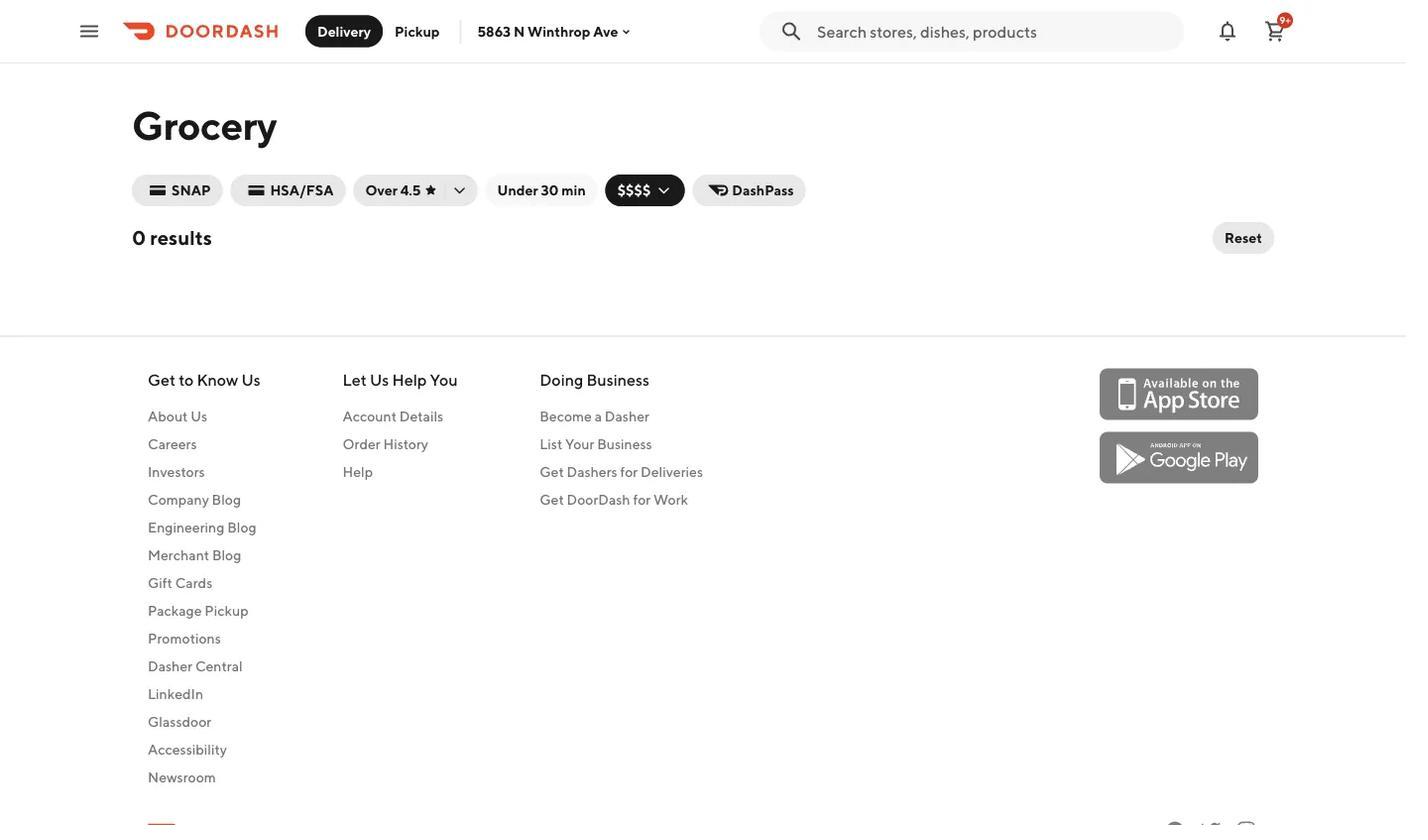Task type: describe. For each thing, give the bounding box(es) containing it.
account details link
[[343, 406, 458, 426]]

min
[[562, 182, 586, 198]]

delivery
[[317, 23, 371, 39]]

careers link
[[148, 434, 261, 454]]

dashers
[[567, 463, 618, 480]]

1 vertical spatial dasher
[[148, 658, 193, 674]]

9+ button
[[1256, 11, 1295, 51]]

about
[[148, 408, 188, 424]]

become a dasher
[[540, 408, 650, 424]]

snap button
[[132, 175, 223, 206]]

doordash on twitter image
[[1199, 819, 1223, 825]]

account details
[[343, 408, 444, 424]]

doordash on facebook image
[[1164, 819, 1187, 825]]

4.5
[[400, 182, 421, 198]]

blog for merchant blog
[[212, 547, 241, 563]]

about us link
[[148, 406, 261, 426]]

n
[[514, 23, 525, 39]]

pickup inside button
[[395, 23, 440, 39]]

careers
[[148, 436, 197, 452]]

merchant blog
[[148, 547, 241, 563]]

newsroom link
[[148, 767, 261, 787]]

accessibility link
[[148, 740, 261, 759]]

1 items, open order cart image
[[1264, 19, 1287, 43]]

reset
[[1225, 230, 1263, 246]]

work
[[654, 491, 688, 507]]

hsa/fsa
[[270, 182, 334, 198]]

linkedin link
[[148, 684, 261, 704]]

hsa/fsa button
[[231, 175, 346, 206]]

you
[[430, 370, 458, 389]]

company
[[148, 491, 209, 507]]

order history link
[[343, 434, 458, 454]]

over 4.5
[[365, 182, 421, 198]]

doordash on instagram image
[[1235, 819, 1259, 825]]

investors
[[148, 463, 205, 480]]

list your business link
[[540, 434, 703, 454]]

0 vertical spatial help
[[392, 370, 427, 389]]

get dashers for deliveries link
[[540, 462, 703, 482]]

get dashers for deliveries
[[540, 463, 703, 480]]

order history
[[343, 436, 428, 452]]

reset button
[[1213, 222, 1275, 254]]

package pickup link
[[148, 601, 261, 620]]

details
[[400, 408, 444, 424]]

open menu image
[[77, 19, 101, 43]]

get doordash for work
[[540, 491, 688, 507]]

blog for company blog
[[212, 491, 241, 507]]

cards
[[175, 574, 213, 591]]

get for get to know us
[[148, 370, 176, 389]]

results
[[150, 226, 212, 249]]

pickup button
[[383, 15, 452, 47]]

gift cards
[[148, 574, 213, 591]]

a
[[595, 408, 602, 424]]

5863 n winthrop ave
[[478, 23, 618, 39]]

order
[[343, 436, 381, 452]]

get for get dashers for deliveries
[[540, 463, 564, 480]]

$$$$
[[618, 182, 651, 198]]

0 vertical spatial business
[[587, 370, 650, 389]]

investors link
[[148, 462, 261, 482]]

over
[[365, 182, 398, 198]]

notification bell image
[[1216, 19, 1240, 43]]

doing business
[[540, 370, 650, 389]]

package
[[148, 602, 202, 619]]

company blog
[[148, 491, 241, 507]]

your
[[565, 436, 595, 452]]

glassdoor link
[[148, 712, 261, 732]]

for for doordash
[[633, 491, 651, 507]]

let us help you
[[343, 370, 458, 389]]



Task type: vqa. For each thing, say whether or not it's contained in the screenshot.
Package Pickup link
yes



Task type: locate. For each thing, give the bounding box(es) containing it.
dasher up list your business link
[[605, 408, 650, 424]]

for for dashers
[[620, 463, 638, 480]]

get inside get doordash for work link
[[540, 491, 564, 507]]

glassdoor
[[148, 713, 211, 730]]

1 horizontal spatial pickup
[[395, 23, 440, 39]]

gift
[[148, 574, 173, 591]]

0 vertical spatial for
[[620, 463, 638, 480]]

dashpass button
[[693, 175, 806, 206]]

2 vertical spatial get
[[540, 491, 564, 507]]

linkedin
[[148, 685, 203, 702]]

1 vertical spatial for
[[633, 491, 651, 507]]

under
[[497, 182, 538, 198]]

blog down investors link
[[212, 491, 241, 507]]

gift cards link
[[148, 573, 261, 593]]

under 30 min button
[[486, 175, 598, 206]]

us right let
[[370, 370, 389, 389]]

5863 n winthrop ave button
[[478, 23, 634, 39]]

ave
[[593, 23, 618, 39]]

us
[[242, 370, 261, 389], [370, 370, 389, 389], [191, 408, 207, 424]]

1 vertical spatial pickup
[[205, 602, 249, 619]]

merchant
[[148, 547, 209, 563]]

promotions link
[[148, 628, 261, 648]]

engineering blog
[[148, 519, 257, 535]]

newsroom
[[148, 769, 216, 785]]

blog for engineering blog
[[227, 519, 257, 535]]

become
[[540, 408, 592, 424]]

0
[[132, 226, 146, 249]]

0 results
[[132, 226, 212, 249]]

grocery
[[132, 101, 277, 148]]

list
[[540, 436, 563, 452]]

accessibility
[[148, 741, 227, 757]]

1 horizontal spatial us
[[242, 370, 261, 389]]

about us
[[148, 408, 207, 424]]

30
[[541, 182, 559, 198]]

get to know us
[[148, 370, 261, 389]]

business
[[587, 370, 650, 389], [597, 436, 652, 452]]

pickup
[[395, 23, 440, 39], [205, 602, 249, 619]]

1 horizontal spatial dasher
[[605, 408, 650, 424]]

get down list
[[540, 463, 564, 480]]

1 vertical spatial blog
[[227, 519, 257, 535]]

us right the know in the top of the page
[[242, 370, 261, 389]]

1 vertical spatial get
[[540, 463, 564, 480]]

for
[[620, 463, 638, 480], [633, 491, 651, 507]]

pickup down gift cards link
[[205, 602, 249, 619]]

help
[[392, 370, 427, 389], [343, 463, 373, 480]]

9+
[[1280, 14, 1291, 26]]

0 horizontal spatial us
[[191, 408, 207, 424]]

get left to
[[148, 370, 176, 389]]

business up become a dasher link
[[587, 370, 650, 389]]

1 vertical spatial business
[[597, 436, 652, 452]]

engineering blog link
[[148, 517, 261, 537]]

central
[[195, 658, 243, 674]]

doordash
[[567, 491, 630, 507]]

know
[[197, 370, 238, 389]]

history
[[383, 436, 428, 452]]

help down 'order'
[[343, 463, 373, 480]]

get inside get dashers for deliveries link
[[540, 463, 564, 480]]

0 vertical spatial get
[[148, 370, 176, 389]]

for left "work"
[[633, 491, 651, 507]]

dashpass
[[732, 182, 794, 198]]

dasher central link
[[148, 656, 261, 676]]

become a dasher link
[[540, 406, 703, 426]]

get doordash for work link
[[540, 490, 703, 509]]

for down list your business link
[[620, 463, 638, 480]]

get left 'doordash'
[[540, 491, 564, 507]]

account
[[343, 408, 397, 424]]

1 horizontal spatial help
[[392, 370, 427, 389]]

package pickup
[[148, 602, 249, 619]]

doing
[[540, 370, 583, 389]]

us for about us
[[191, 408, 207, 424]]

business down become a dasher link
[[597, 436, 652, 452]]

dasher central
[[148, 658, 243, 674]]

promotions
[[148, 630, 221, 646]]

winthrop
[[528, 23, 591, 39]]

0 horizontal spatial dasher
[[148, 658, 193, 674]]

help left you
[[392, 370, 427, 389]]

to
[[179, 370, 194, 389]]

snap
[[172, 182, 211, 198]]

pickup right delivery
[[395, 23, 440, 39]]

0 vertical spatial blog
[[212, 491, 241, 507]]

us up careers link
[[191, 408, 207, 424]]

0 horizontal spatial pickup
[[205, 602, 249, 619]]

dasher up the linkedin
[[148, 658, 193, 674]]

get
[[148, 370, 176, 389], [540, 463, 564, 480], [540, 491, 564, 507]]

merchant blog link
[[148, 545, 261, 565]]

Store search: begin typing to search for stores available on DoorDash text field
[[817, 20, 1172, 42]]

us for let us help you
[[370, 370, 389, 389]]

5863
[[478, 23, 511, 39]]

list your business
[[540, 436, 652, 452]]

0 horizontal spatial help
[[343, 463, 373, 480]]

$$$$ button
[[606, 175, 685, 206]]

help link
[[343, 462, 458, 482]]

2 vertical spatial blog
[[212, 547, 241, 563]]

company blog link
[[148, 490, 261, 509]]

get for get doordash for work
[[540, 491, 564, 507]]

over 4.5 button
[[354, 175, 478, 206]]

0 vertical spatial pickup
[[395, 23, 440, 39]]

0 vertical spatial dasher
[[605, 408, 650, 424]]

engineering
[[148, 519, 225, 535]]

under 30 min
[[497, 182, 586, 198]]

dasher
[[605, 408, 650, 424], [148, 658, 193, 674]]

2 horizontal spatial us
[[370, 370, 389, 389]]

delivery button
[[306, 15, 383, 47]]

blog down company blog link at the bottom of the page
[[227, 519, 257, 535]]

let
[[343, 370, 367, 389]]

deliveries
[[641, 463, 703, 480]]

1 vertical spatial help
[[343, 463, 373, 480]]

blog down engineering blog link
[[212, 547, 241, 563]]



